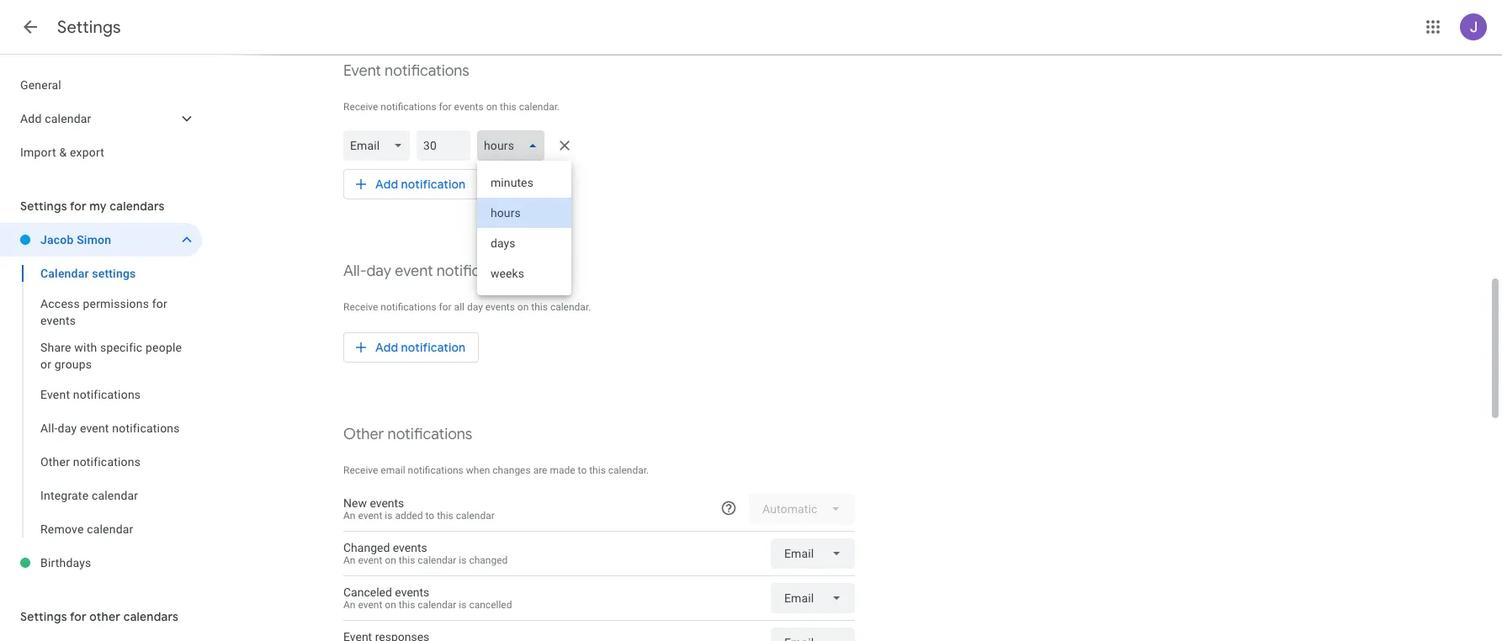 Task type: vqa. For each thing, say whether or not it's contained in the screenshot.
the leftmost to
yes



Task type: locate. For each thing, give the bounding box(es) containing it.
settings for my calendars
[[20, 199, 165, 214]]

1 vertical spatial is
[[459, 555, 467, 566]]

0 vertical spatial other notifications
[[343, 425, 472, 444]]

2 vertical spatial receive
[[343, 464, 378, 476]]

all-
[[343, 262, 367, 281], [40, 422, 58, 435]]

an inside the new events an event is added to this calendar
[[343, 510, 355, 522]]

1 vertical spatial add notification button
[[343, 327, 479, 368]]

is inside "canceled events an event on this calendar is cancelled"
[[459, 599, 467, 611]]

events inside access permissions for events
[[40, 314, 76, 327]]

1 horizontal spatial to
[[578, 464, 587, 476]]

calendars right other
[[123, 609, 178, 624]]

unit of time selection list box
[[477, 161, 572, 295]]

calendar up "canceled events an event on this calendar is cancelled"
[[418, 555, 456, 566]]

1 vertical spatial receive
[[343, 301, 378, 313]]

event inside changed events an event on this calendar is changed
[[358, 555, 382, 566]]

all-day event notifications up integrate calendar
[[40, 422, 180, 435]]

notifications
[[385, 61, 469, 81], [381, 101, 436, 113], [436, 262, 521, 281], [381, 301, 436, 313], [73, 388, 141, 401], [112, 422, 180, 435], [388, 425, 472, 444], [73, 455, 141, 469], [408, 464, 463, 476]]

2 vertical spatial an
[[343, 599, 355, 611]]

event down changed
[[358, 599, 382, 611]]

other notifications
[[343, 425, 472, 444], [40, 455, 141, 469]]

event inside the new events an event is added to this calendar
[[358, 510, 382, 522]]

1 vertical spatial add
[[375, 177, 398, 192]]

calendars right my
[[110, 199, 165, 214]]

day inside group
[[58, 422, 77, 435]]

new
[[343, 496, 367, 510]]

share
[[40, 341, 71, 354]]

for right permissions
[[152, 297, 167, 311]]

event
[[395, 262, 433, 281], [80, 422, 109, 435], [358, 510, 382, 522], [358, 555, 382, 566], [358, 599, 382, 611]]

birthdays tree item
[[0, 546, 202, 580]]

0 horizontal spatial event
[[40, 388, 70, 401]]

integrate
[[40, 489, 89, 502]]

0 vertical spatial all-
[[343, 262, 367, 281]]

2 vertical spatial is
[[459, 599, 467, 611]]

notification down hours in advance for notification number field
[[401, 177, 466, 192]]

an
[[343, 510, 355, 522], [343, 555, 355, 566], [343, 599, 355, 611]]

on inside changed events an event on this calendar is changed
[[385, 555, 396, 566]]

an inside "canceled events an event on this calendar is cancelled"
[[343, 599, 355, 611]]

calendar down changed events an event on this calendar is changed
[[418, 599, 456, 611]]

1 vertical spatial notification
[[401, 340, 466, 355]]

event up canceled
[[358, 555, 382, 566]]

events up hours in advance for notification number field
[[454, 101, 484, 113]]

add notification
[[375, 177, 466, 192], [375, 340, 466, 355]]

0 vertical spatial notification
[[401, 177, 466, 192]]

&
[[59, 146, 67, 159]]

settings up jacob at the top left of page
[[20, 199, 67, 214]]

notification
[[401, 177, 466, 192], [401, 340, 466, 355]]

is for changed events
[[459, 555, 467, 566]]

event for canceled events
[[358, 599, 382, 611]]

events
[[454, 101, 484, 113], [485, 301, 515, 313], [40, 314, 76, 327], [370, 496, 404, 510], [393, 541, 427, 555], [395, 586, 429, 599]]

are
[[533, 464, 547, 476]]

is
[[385, 510, 392, 522], [459, 555, 467, 566], [459, 599, 467, 611]]

on inside "canceled events an event on this calendar is cancelled"
[[385, 599, 396, 611]]

1 notification from the top
[[401, 177, 466, 192]]

email
[[381, 464, 405, 476]]

on for changed
[[385, 555, 396, 566]]

30 hours before, as email element
[[343, 127, 855, 295]]

1 vertical spatial an
[[343, 555, 355, 566]]

on for receive
[[486, 101, 497, 113]]

event notifications up receive notifications for events on this calendar.
[[343, 61, 469, 81]]

settings right go back image
[[57, 17, 121, 38]]

share with specific people or groups
[[40, 341, 182, 371]]

all-day event notifications inside group
[[40, 422, 180, 435]]

this inside "canceled events an event on this calendar is cancelled"
[[399, 599, 415, 611]]

Hours in advance for notification number field
[[424, 130, 464, 161]]

0 vertical spatial event notifications
[[343, 61, 469, 81]]

other notifications inside group
[[40, 455, 141, 469]]

an inside changed events an event on this calendar is changed
[[343, 555, 355, 566]]

for left all
[[439, 301, 452, 313]]

0 vertical spatial receive
[[343, 101, 378, 113]]

1 horizontal spatial other
[[343, 425, 384, 444]]

0 vertical spatial all-day event notifications
[[343, 262, 521, 281]]

2 vertical spatial settings
[[20, 609, 67, 624]]

cancelled
[[469, 599, 512, 611]]

1 receive from the top
[[343, 101, 378, 113]]

0 horizontal spatial day
[[58, 422, 77, 435]]

1 an from the top
[[343, 510, 355, 522]]

with
[[74, 341, 97, 354]]

other
[[343, 425, 384, 444], [40, 455, 70, 469]]

receive notifications for all day events on this calendar.
[[343, 301, 591, 313]]

0 vertical spatial event
[[343, 61, 381, 81]]

add notification down hours in advance for notification number field
[[375, 177, 466, 192]]

2 add notification from the top
[[375, 340, 466, 355]]

events inside changed events an event on this calendar is changed
[[393, 541, 427, 555]]

1 horizontal spatial event notifications
[[343, 61, 469, 81]]

1 vertical spatial other notifications
[[40, 455, 141, 469]]

settings for my calendars tree
[[0, 223, 202, 580]]

0 vertical spatial other
[[343, 425, 384, 444]]

other notifications up email
[[343, 425, 472, 444]]

for up hours in advance for notification number field
[[439, 101, 452, 113]]

calendar down when
[[456, 510, 495, 522]]

1 vertical spatial event
[[40, 388, 70, 401]]

1 option from the top
[[477, 167, 572, 198]]

0 vertical spatial add
[[20, 112, 42, 125]]

1 vertical spatial to
[[425, 510, 434, 522]]

option
[[477, 167, 572, 198], [477, 198, 572, 228], [477, 228, 572, 258], [477, 258, 572, 289]]

group containing calendar settings
[[0, 257, 202, 546]]

event up changed
[[358, 510, 382, 522]]

import
[[20, 146, 56, 159]]

calendar
[[40, 267, 89, 280]]

import & export
[[20, 146, 104, 159]]

changes
[[493, 464, 531, 476]]

0 horizontal spatial event notifications
[[40, 388, 141, 401]]

other notifications up integrate calendar
[[40, 455, 141, 469]]

0 horizontal spatial all-day event notifications
[[40, 422, 180, 435]]

add
[[20, 112, 42, 125], [375, 177, 398, 192], [375, 340, 398, 355]]

birthdays
[[40, 556, 91, 570]]

other up integrate
[[40, 455, 70, 469]]

on for canceled
[[385, 599, 396, 611]]

notification down all
[[401, 340, 466, 355]]

an for new events
[[343, 510, 355, 522]]

1 vertical spatial calendar.
[[550, 301, 591, 313]]

jacob simon tree item
[[0, 223, 202, 257]]

2 receive from the top
[[343, 301, 378, 313]]

all-day event notifications up all
[[343, 262, 521, 281]]

1 vertical spatial all-
[[40, 422, 58, 435]]

add notification button down hours in advance for notification number field
[[343, 164, 479, 204]]

add for first add notification button from the bottom of the page
[[375, 340, 398, 355]]

export
[[70, 146, 104, 159]]

1 vertical spatial other
[[40, 455, 70, 469]]

0 vertical spatial is
[[385, 510, 392, 522]]

1 horizontal spatial all-day event notifications
[[343, 262, 521, 281]]

0 horizontal spatial other notifications
[[40, 455, 141, 469]]

day
[[367, 262, 391, 281], [467, 301, 483, 313], [58, 422, 77, 435]]

2 an from the top
[[343, 555, 355, 566]]

events right new
[[370, 496, 404, 510]]

event
[[343, 61, 381, 81], [40, 388, 70, 401]]

jacob
[[40, 233, 74, 247]]

calendar inside "canceled events an event on this calendar is cancelled"
[[418, 599, 456, 611]]

2 option from the top
[[477, 198, 572, 228]]

2 vertical spatial day
[[58, 422, 77, 435]]

0 vertical spatial add notification button
[[343, 164, 479, 204]]

other up email
[[343, 425, 384, 444]]

calendar up birthdays tree item
[[87, 523, 133, 536]]

0 vertical spatial an
[[343, 510, 355, 522]]

is left changed
[[459, 555, 467, 566]]

on
[[486, 101, 497, 113], [517, 301, 529, 313], [385, 555, 396, 566], [385, 599, 396, 611]]

event for changed events
[[358, 555, 382, 566]]

for left my
[[70, 199, 86, 214]]

this
[[500, 101, 516, 113], [531, 301, 548, 313], [589, 464, 606, 476], [437, 510, 453, 522], [399, 555, 415, 566], [399, 599, 415, 611]]

or
[[40, 358, 51, 371]]

calendars
[[110, 199, 165, 214], [123, 609, 178, 624]]

receive
[[343, 101, 378, 113], [343, 301, 378, 313], [343, 464, 378, 476]]

settings
[[57, 17, 121, 38], [20, 199, 67, 214], [20, 609, 67, 624]]

is left added
[[385, 510, 392, 522]]

for inside access permissions for events
[[152, 297, 167, 311]]

1 vertical spatial day
[[467, 301, 483, 313]]

0 horizontal spatial other
[[40, 455, 70, 469]]

all- inside group
[[40, 422, 58, 435]]

event down groups
[[80, 422, 109, 435]]

1 vertical spatial calendars
[[123, 609, 178, 624]]

2 add notification button from the top
[[343, 327, 479, 368]]

0 horizontal spatial all-
[[40, 422, 58, 435]]

0 vertical spatial settings
[[57, 17, 121, 38]]

people
[[146, 341, 182, 354]]

to right added
[[425, 510, 434, 522]]

tree
[[0, 68, 202, 169]]

access
[[40, 297, 80, 311]]

to right "made"
[[578, 464, 587, 476]]

all
[[454, 301, 464, 313]]

events down access
[[40, 314, 76, 327]]

event inside "canceled events an event on this calendar is cancelled"
[[358, 599, 382, 611]]

calendar inside tree
[[45, 112, 91, 125]]

0 horizontal spatial to
[[425, 510, 434, 522]]

event inside group
[[40, 388, 70, 401]]

2 vertical spatial add
[[375, 340, 398, 355]]

to inside the new events an event is added to this calendar
[[425, 510, 434, 522]]

add notification down all
[[375, 340, 466, 355]]

1 horizontal spatial other notifications
[[343, 425, 472, 444]]

to
[[578, 464, 587, 476], [425, 510, 434, 522]]

is left the cancelled
[[459, 599, 467, 611]]

3 receive from the top
[[343, 464, 378, 476]]

is inside changed events an event on this calendar is changed
[[459, 555, 467, 566]]

4 option from the top
[[477, 258, 572, 289]]

event notifications
[[343, 61, 469, 81], [40, 388, 141, 401]]

this inside changed events an event on this calendar is changed
[[399, 555, 415, 566]]

events down added
[[393, 541, 427, 555]]

event for new events
[[358, 510, 382, 522]]

3 an from the top
[[343, 599, 355, 611]]

changed
[[469, 555, 508, 566]]

settings for other calendars
[[20, 609, 178, 624]]

0 vertical spatial add notification
[[375, 177, 466, 192]]

an for canceled events
[[343, 599, 355, 611]]

calendar.
[[519, 101, 560, 113], [550, 301, 591, 313], [608, 464, 649, 476]]

an up changed
[[343, 510, 355, 522]]

event notifications down groups
[[40, 388, 141, 401]]

calendar
[[45, 112, 91, 125], [92, 489, 138, 502], [456, 510, 495, 522], [87, 523, 133, 536], [418, 555, 456, 566], [418, 599, 456, 611]]

events down changed events an event on this calendar is changed
[[395, 586, 429, 599]]

settings down birthdays
[[20, 609, 67, 624]]

add notification button
[[343, 164, 479, 204], [343, 327, 479, 368]]

1 vertical spatial event notifications
[[40, 388, 141, 401]]

simon
[[77, 233, 111, 247]]

for
[[439, 101, 452, 113], [70, 199, 86, 214], [152, 297, 167, 311], [439, 301, 452, 313], [70, 609, 86, 624]]

1 vertical spatial all-day event notifications
[[40, 422, 180, 435]]

None field
[[343, 130, 417, 161], [477, 130, 551, 161], [771, 539, 855, 569], [771, 583, 855, 613], [343, 130, 417, 161], [477, 130, 551, 161], [771, 539, 855, 569], [771, 583, 855, 613]]

event notifications inside group
[[40, 388, 141, 401]]

birthdays link
[[40, 546, 202, 580]]

calendar inside changed events an event on this calendar is changed
[[418, 555, 456, 566]]

events right all
[[485, 301, 515, 313]]

1 vertical spatial add notification
[[375, 340, 466, 355]]

receive notifications for events on this calendar.
[[343, 101, 560, 113]]

0 vertical spatial calendars
[[110, 199, 165, 214]]

0 vertical spatial day
[[367, 262, 391, 281]]

calendar up the '&'
[[45, 112, 91, 125]]

1 vertical spatial settings
[[20, 199, 67, 214]]

all-day event notifications
[[343, 262, 521, 281], [40, 422, 180, 435]]

notification for second add notification button from the bottom
[[401, 177, 466, 192]]

permissions
[[83, 297, 149, 311]]

receive for event
[[343, 101, 378, 113]]

other inside group
[[40, 455, 70, 469]]

add notification button down all
[[343, 327, 479, 368]]

receive for other
[[343, 464, 378, 476]]

an down changed
[[343, 599, 355, 611]]

events inside "canceled events an event on this calendar is cancelled"
[[395, 586, 429, 599]]

group
[[0, 257, 202, 546]]

an up canceled
[[343, 555, 355, 566]]

2 notification from the top
[[401, 340, 466, 355]]



Task type: describe. For each thing, give the bounding box(es) containing it.
for for calendar settings
[[152, 297, 167, 311]]

is inside the new events an event is added to this calendar
[[385, 510, 392, 522]]

calendar up remove calendar
[[92, 489, 138, 502]]

jacob simon
[[40, 233, 111, 247]]

1 horizontal spatial all-
[[343, 262, 367, 281]]

1 horizontal spatial event
[[343, 61, 381, 81]]

2 horizontal spatial day
[[467, 301, 483, 313]]

calendars for settings for my calendars
[[110, 199, 165, 214]]

event inside group
[[80, 422, 109, 435]]

when
[[466, 464, 490, 476]]

add inside tree
[[20, 112, 42, 125]]

for for event notifications
[[439, 101, 452, 113]]

remove calendar
[[40, 523, 133, 536]]

canceled
[[343, 586, 392, 599]]

general
[[20, 78, 61, 92]]

1 horizontal spatial day
[[367, 262, 391, 281]]

new events an event is added to this calendar
[[343, 496, 495, 522]]

2 vertical spatial calendar.
[[608, 464, 649, 476]]

this inside the new events an event is added to this calendar
[[437, 510, 453, 522]]

for for all-day event notifications
[[439, 301, 452, 313]]

receive for all-
[[343, 301, 378, 313]]

changed
[[343, 541, 390, 555]]

0 vertical spatial to
[[578, 464, 587, 476]]

other
[[89, 609, 120, 624]]

groups
[[55, 358, 92, 371]]

events inside the new events an event is added to this calendar
[[370, 496, 404, 510]]

add calendar
[[20, 112, 91, 125]]

integrate calendar
[[40, 489, 138, 502]]

made
[[550, 464, 575, 476]]

settings for settings
[[57, 17, 121, 38]]

my
[[89, 199, 107, 214]]

specific
[[100, 341, 143, 354]]

access permissions for events
[[40, 297, 167, 327]]

go back image
[[20, 17, 40, 37]]

settings for settings for my calendars
[[20, 199, 67, 214]]

receive email notifications when changes are made to this calendar.
[[343, 464, 649, 476]]

remove
[[40, 523, 84, 536]]

is for canceled events
[[459, 599, 467, 611]]

for left other
[[70, 609, 86, 624]]

calendars for settings for other calendars
[[123, 609, 178, 624]]

tree containing general
[[0, 68, 202, 169]]

calendar inside the new events an event is added to this calendar
[[456, 510, 495, 522]]

calendar settings
[[40, 267, 136, 280]]

settings heading
[[57, 17, 121, 38]]

1 add notification button from the top
[[343, 164, 479, 204]]

1 add notification from the top
[[375, 177, 466, 192]]

an for changed events
[[343, 555, 355, 566]]

0 vertical spatial calendar.
[[519, 101, 560, 113]]

changed events an event on this calendar is changed
[[343, 541, 508, 566]]

settings for settings for other calendars
[[20, 609, 67, 624]]

canceled events an event on this calendar is cancelled
[[343, 586, 512, 611]]

add for second add notification button from the bottom
[[375, 177, 398, 192]]

3 option from the top
[[477, 228, 572, 258]]

added
[[395, 510, 423, 522]]

event up receive notifications for all day events on this calendar.
[[395, 262, 433, 281]]

settings
[[92, 267, 136, 280]]

notification for first add notification button from the bottom of the page
[[401, 340, 466, 355]]



